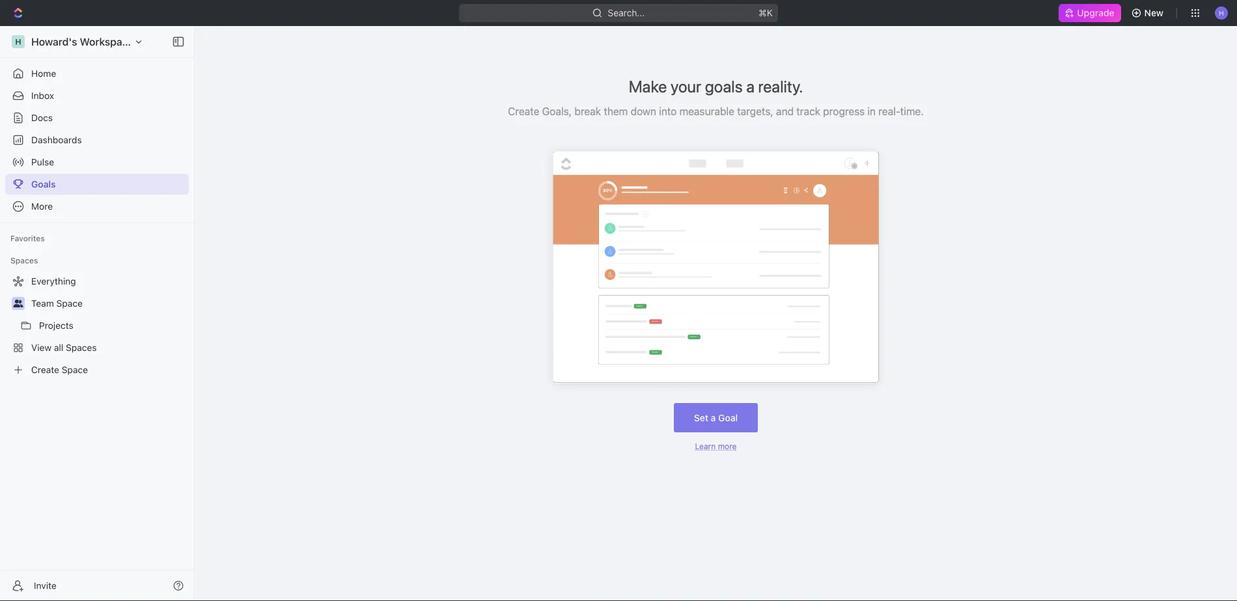 Task type: locate. For each thing, give the bounding box(es) containing it.
tree
[[5, 271, 189, 380]]

space
[[56, 298, 83, 309], [62, 364, 88, 375]]

tree containing everything
[[5, 271, 189, 380]]

new
[[1145, 7, 1164, 18]]

1 vertical spatial create
[[31, 364, 59, 375]]

space down the view all spaces
[[62, 364, 88, 375]]

1 vertical spatial space
[[62, 364, 88, 375]]

reality.
[[759, 77, 803, 96]]

a
[[747, 77, 755, 96], [711, 412, 716, 423]]

projects link
[[39, 315, 186, 336]]

0 vertical spatial create
[[508, 105, 540, 118]]

invite
[[34, 580, 57, 591]]

spaces
[[10, 256, 38, 265], [66, 342, 97, 353]]

a up targets,
[[747, 77, 755, 96]]

create space
[[31, 364, 88, 375]]

1 vertical spatial spaces
[[66, 342, 97, 353]]

home link
[[5, 63, 189, 84]]

view all spaces
[[31, 342, 97, 353]]

projects
[[39, 320, 73, 331]]

more
[[718, 442, 737, 451]]

favorites
[[10, 234, 45, 243]]

search...
[[608, 7, 645, 18]]

h inside howard's workspace, , element
[[15, 37, 21, 46]]

0 horizontal spatial spaces
[[10, 256, 38, 265]]

0 vertical spatial spaces
[[10, 256, 38, 265]]

1 vertical spatial a
[[711, 412, 716, 423]]

0 vertical spatial space
[[56, 298, 83, 309]]

sidebar navigation
[[0, 26, 197, 601]]

howard's workspace
[[31, 35, 134, 48]]

goal
[[719, 412, 738, 423]]

0 horizontal spatial h
[[15, 37, 21, 46]]

view all spaces link
[[5, 337, 186, 358]]

howard's
[[31, 35, 77, 48]]

h
[[1220, 9, 1224, 16], [15, 37, 21, 46]]

favorites button
[[5, 231, 50, 246]]

create for create goals, break them down into measurable targets, and track progress in real-time.
[[508, 105, 540, 118]]

upgrade
[[1078, 7, 1115, 18]]

0 vertical spatial h
[[1220, 9, 1224, 16]]

0 horizontal spatial create
[[31, 364, 59, 375]]

create for create space
[[31, 364, 59, 375]]

create inside tree
[[31, 364, 59, 375]]

1 horizontal spatial a
[[747, 77, 755, 96]]

spaces down favorites button
[[10, 256, 38, 265]]

h inside 'h' dropdown button
[[1220, 9, 1224, 16]]

space for create space
[[62, 364, 88, 375]]

1 horizontal spatial spaces
[[66, 342, 97, 353]]

1 horizontal spatial h
[[1220, 9, 1224, 16]]

user group image
[[13, 300, 23, 307]]

space up projects
[[56, 298, 83, 309]]

more
[[31, 201, 53, 212]]

⌘k
[[759, 7, 773, 18]]

a right the set
[[711, 412, 716, 423]]

spaces right all
[[66, 342, 97, 353]]

targets,
[[737, 105, 774, 118]]

measurable
[[680, 105, 735, 118]]

goals
[[31, 179, 56, 190]]

1 vertical spatial h
[[15, 37, 21, 46]]

goals
[[705, 77, 743, 96]]

1 horizontal spatial create
[[508, 105, 540, 118]]

create down view
[[31, 364, 59, 375]]

team space link
[[31, 293, 186, 314]]

goals,
[[542, 105, 572, 118]]

in
[[868, 105, 876, 118]]

track
[[797, 105, 821, 118]]

tree inside the sidebar "navigation"
[[5, 271, 189, 380]]

create left goals,
[[508, 105, 540, 118]]

0 horizontal spatial a
[[711, 412, 716, 423]]

create
[[508, 105, 540, 118], [31, 364, 59, 375]]

howard's workspace, , element
[[12, 35, 25, 48]]



Task type: describe. For each thing, give the bounding box(es) containing it.
and
[[776, 105, 794, 118]]

progress
[[823, 105, 865, 118]]

dashboards link
[[5, 130, 189, 150]]

break
[[575, 105, 601, 118]]

set a goal
[[694, 412, 738, 423]]

more button
[[5, 196, 189, 217]]

make your goals a reality.
[[629, 77, 803, 96]]

all
[[54, 342, 63, 353]]

your
[[671, 77, 702, 96]]

inbox
[[31, 90, 54, 101]]

time.
[[901, 105, 924, 118]]

learn more
[[695, 442, 737, 451]]

pulse link
[[5, 152, 189, 173]]

down
[[631, 105, 657, 118]]

pulse
[[31, 157, 54, 167]]

upgrade link
[[1059, 4, 1121, 22]]

h button
[[1212, 3, 1232, 23]]

set
[[694, 412, 709, 423]]

create space link
[[5, 360, 186, 380]]

them
[[604, 105, 628, 118]]

create goals, break them down into measurable targets, and track progress in real-time.
[[508, 105, 924, 118]]

0 vertical spatial a
[[747, 77, 755, 96]]

view
[[31, 342, 52, 353]]

everything
[[31, 276, 76, 287]]

goals link
[[5, 174, 189, 195]]

real-
[[879, 105, 901, 118]]

learn
[[695, 442, 716, 451]]

docs
[[31, 112, 53, 123]]

home
[[31, 68, 56, 79]]

team
[[31, 298, 54, 309]]

into
[[659, 105, 677, 118]]

learn more link
[[695, 442, 737, 451]]

inbox link
[[5, 85, 189, 106]]

docs link
[[5, 107, 189, 128]]

workspace
[[80, 35, 134, 48]]

space for team space
[[56, 298, 83, 309]]

team space
[[31, 298, 83, 309]]

new button
[[1127, 3, 1172, 23]]

everything link
[[5, 271, 186, 292]]

make
[[629, 77, 667, 96]]

dashboards
[[31, 135, 82, 145]]



Task type: vqa. For each thing, say whether or not it's contained in the screenshot.
HIDE at right
no



